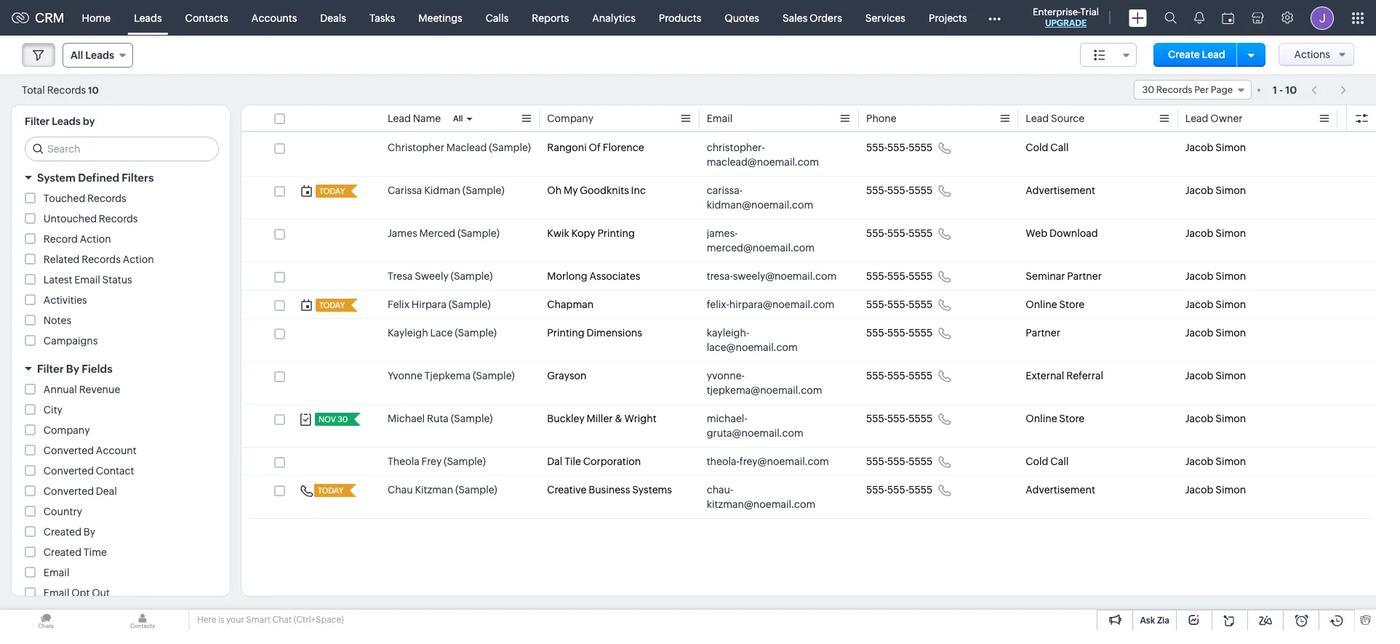 Task type: vqa. For each thing, say whether or not it's contained in the screenshot.
the rightmost 10
yes



Task type: describe. For each thing, give the bounding box(es) containing it.
signals element
[[1186, 0, 1213, 36]]

signals image
[[1194, 12, 1205, 24]]

accounts link
[[240, 0, 309, 35]]

yvonne- tjepkema@noemail.com link
[[707, 369, 837, 398]]

home
[[82, 12, 111, 24]]

5555 for christopher- maclead@noemail.com
[[909, 142, 933, 153]]

5555 for kayleigh- lace@noemail.com
[[909, 327, 933, 339]]

today link for chau
[[314, 484, 345, 498]]

jacob for christopher- maclead@noemail.com
[[1185, 142, 1214, 153]]

store for felix-hirpara@noemail.com
[[1059, 299, 1085, 311]]

email down created time
[[44, 567, 69, 579]]

store for michael- gruta@noemail.com
[[1059, 413, 1085, 425]]

555-555-5555 for kayleigh- lace@noemail.com
[[866, 327, 933, 339]]

michael ruta (sample) link
[[388, 412, 493, 426]]

referral
[[1067, 370, 1104, 382]]

projects
[[929, 12, 967, 24]]

jacob for michael- gruta@noemail.com
[[1185, 413, 1214, 425]]

external
[[1026, 370, 1065, 382]]

2 horizontal spatial leads
[[134, 12, 162, 24]]

contacts link
[[174, 0, 240, 35]]

maclead@noemail.com
[[707, 156, 819, 168]]

by for filter
[[66, 363, 79, 375]]

theola-frey@noemail.com link
[[707, 455, 829, 469]]

simon for yvonne- tjepkema@noemail.com
[[1216, 370, 1246, 382]]

james merced (sample)
[[388, 228, 500, 239]]

michael-
[[707, 413, 748, 425]]

jacob simon for yvonne- tjepkema@noemail.com
[[1185, 370, 1246, 382]]

trial
[[1081, 7, 1099, 17]]

campaigns
[[44, 335, 98, 347]]

1 horizontal spatial action
[[123, 254, 154, 266]]

jacob simon for theola-frey@noemail.com
[[1185, 456, 1246, 468]]

merced
[[419, 228, 456, 239]]

10 for 1 - 10
[[1286, 84, 1297, 96]]

dal
[[547, 456, 563, 468]]

records for total
[[47, 84, 86, 96]]

filter leads by
[[25, 116, 95, 127]]

jacob simon for chau- kitzman@noemail.com
[[1185, 484, 1246, 496]]

touched
[[44, 193, 85, 204]]

christopher
[[388, 142, 444, 153]]

call for theola-frey@noemail.com
[[1051, 456, 1069, 468]]

tjepkema@noemail.com
[[707, 385, 822, 396]]

james-
[[707, 228, 738, 239]]

1 vertical spatial 30
[[338, 415, 348, 424]]

chapman
[[547, 299, 594, 311]]

system defined filters
[[37, 172, 154, 184]]

today link for carissa
[[316, 185, 346, 198]]

email left 'opt'
[[44, 588, 69, 599]]

cold for christopher- maclead@noemail.com
[[1026, 142, 1049, 153]]

web download
[[1026, 228, 1098, 239]]

morlong associates
[[547, 271, 640, 282]]

sales orders link
[[771, 0, 854, 35]]

maclead
[[446, 142, 487, 153]]

advertisement for chau- kitzman@noemail.com
[[1026, 484, 1095, 496]]

tresa sweely (sample)
[[388, 271, 493, 282]]

(sample) for yvonne tjepkema (sample)
[[473, 370, 515, 382]]

smart
[[246, 615, 271, 626]]

lead name
[[388, 113, 441, 124]]

carissa- kidman@noemail.com link
[[707, 183, 837, 212]]

michael ruta (sample)
[[388, 413, 493, 425]]

felix hirpara (sample) link
[[388, 298, 491, 312]]

All Leads field
[[63, 43, 133, 68]]

today for chau kitzman (sample)
[[318, 487, 343, 495]]

system
[[37, 172, 76, 184]]

contacts image
[[97, 610, 188, 631]]

30 Records Per Page field
[[1134, 80, 1252, 100]]

nov 30
[[319, 415, 348, 424]]

nov 30 link
[[315, 413, 349, 426]]

related
[[44, 254, 80, 266]]

filter by fields button
[[12, 356, 230, 382]]

lead for lead source
[[1026, 113, 1049, 124]]

5555 for theola-frey@noemail.com
[[909, 456, 933, 468]]

touched records
[[44, 193, 126, 204]]

email opt out
[[44, 588, 110, 599]]

defined
[[78, 172, 119, 184]]

page
[[1211, 84, 1233, 95]]

555-555-5555 for yvonne- tjepkema@noemail.com
[[866, 370, 933, 382]]

filter for filter leads by
[[25, 116, 50, 127]]

orders
[[810, 12, 842, 24]]

contacts
[[185, 12, 228, 24]]

0 horizontal spatial printing
[[547, 327, 585, 339]]

reports link
[[520, 0, 581, 35]]

products
[[659, 12, 701, 24]]

create
[[1168, 49, 1200, 60]]

5555 for chau- kitzman@noemail.com
[[909, 484, 933, 496]]

seminar
[[1026, 271, 1065, 282]]

5555 for felix-hirpara@noemail.com
[[909, 299, 933, 311]]

hirpara@noemail.com
[[729, 299, 835, 311]]

is
[[218, 615, 224, 626]]

web
[[1026, 228, 1048, 239]]

christopher maclead (sample)
[[388, 142, 531, 153]]

profile element
[[1302, 0, 1343, 35]]

5555 for tresa-sweely@noemail.com
[[909, 271, 933, 282]]

records for 30
[[1156, 84, 1193, 95]]

jacob for chau- kitzman@noemail.com
[[1185, 484, 1214, 496]]

felix-
[[707, 299, 729, 311]]

(sample) for kayleigh lace (sample)
[[455, 327, 497, 339]]

(ctrl+space)
[[294, 615, 344, 626]]

online for felix-hirpara@noemail.com
[[1026, 299, 1057, 311]]

simon for felix-hirpara@noemail.com
[[1216, 299, 1246, 311]]

simon for michael- gruta@noemail.com
[[1216, 413, 1246, 425]]

search image
[[1165, 12, 1177, 24]]

10 for total records 10
[[88, 85, 99, 96]]

accounts
[[252, 12, 297, 24]]

filter by fields
[[37, 363, 112, 375]]

created for created time
[[44, 547, 81, 559]]

chats image
[[0, 610, 92, 631]]

profile image
[[1311, 6, 1334, 29]]

james- merced@noemail.com link
[[707, 226, 837, 255]]

here is your smart chat (ctrl+space)
[[197, 615, 344, 626]]

creative business systems
[[547, 484, 672, 496]]

converted for converted contact
[[44, 466, 94, 477]]

jacob for james- merced@noemail.com
[[1185, 228, 1214, 239]]

tjepkema
[[425, 370, 471, 382]]

online store for michael- gruta@noemail.com
[[1026, 413, 1085, 425]]

time
[[84, 547, 107, 559]]

by
[[83, 116, 95, 127]]

Search text field
[[25, 137, 218, 161]]

city
[[44, 404, 62, 416]]

5555 for michael- gruta@noemail.com
[[909, 413, 933, 425]]

jacob for carissa- kidman@noemail.com
[[1185, 185, 1214, 196]]

my
[[564, 185, 578, 196]]

morlong
[[547, 271, 588, 282]]

oh my goodknits inc
[[547, 185, 646, 196]]

crm link
[[12, 10, 64, 25]]

lead source
[[1026, 113, 1085, 124]]

tresa-sweely@noemail.com link
[[707, 269, 837, 284]]

felix
[[388, 299, 410, 311]]

1 horizontal spatial company
[[547, 113, 594, 124]]

calls
[[486, 12, 509, 24]]

today for carissa kidman (sample)
[[319, 187, 345, 196]]

30 inside field
[[1142, 84, 1155, 95]]

florence
[[603, 142, 644, 153]]



Task type: locate. For each thing, give the bounding box(es) containing it.
records up filter leads by
[[47, 84, 86, 96]]

(sample) for chau kitzman (sample)
[[455, 484, 497, 496]]

christopher- maclead@noemail.com
[[707, 142, 819, 168]]

christopher maclead (sample) link
[[388, 140, 531, 155]]

8 jacob simon from the top
[[1185, 413, 1246, 425]]

navigation
[[1304, 79, 1355, 100]]

rangoni
[[547, 142, 587, 153]]

tresa
[[388, 271, 413, 282]]

buckley miller & wright
[[547, 413, 657, 425]]

create menu element
[[1120, 0, 1156, 35]]

records down defined
[[87, 193, 126, 204]]

converted contact
[[44, 466, 134, 477]]

0 vertical spatial all
[[71, 49, 83, 61]]

online down seminar
[[1026, 299, 1057, 311]]

1 simon from the top
[[1216, 142, 1246, 153]]

2 converted from the top
[[44, 466, 94, 477]]

lead right create
[[1202, 49, 1226, 60]]

total records 10
[[22, 84, 99, 96]]

(sample) for tresa sweely (sample)
[[451, 271, 493, 282]]

9 555-555-5555 from the top
[[866, 456, 933, 468]]

tresa-
[[707, 271, 733, 282]]

2 555-555-5555 from the top
[[866, 185, 933, 196]]

1 vertical spatial today
[[319, 301, 345, 310]]

2 jacob simon from the top
[[1185, 185, 1246, 196]]

simon for christopher- maclead@noemail.com
[[1216, 142, 1246, 153]]

0 vertical spatial call
[[1051, 142, 1069, 153]]

5 555-555-5555 from the top
[[866, 299, 933, 311]]

gruta@noemail.com
[[707, 428, 804, 439]]

1 vertical spatial cold call
[[1026, 456, 1069, 468]]

8 555-555-5555 from the top
[[866, 413, 933, 425]]

1 advertisement from the top
[[1026, 185, 1095, 196]]

(sample) right ruta
[[451, 413, 493, 425]]

0 vertical spatial 30
[[1142, 84, 1155, 95]]

company up rangoni
[[547, 113, 594, 124]]

(sample) for james merced (sample)
[[458, 228, 500, 239]]

5555 for yvonne- tjepkema@noemail.com
[[909, 370, 933, 382]]

1 vertical spatial store
[[1059, 413, 1085, 425]]

online store down seminar partner
[[1026, 299, 1085, 311]]

quotes link
[[713, 0, 771, 35]]

1 vertical spatial cold
[[1026, 456, 1049, 468]]

0 vertical spatial partner
[[1067, 271, 1102, 282]]

sales orders
[[783, 12, 842, 24]]

1 cold from the top
[[1026, 142, 1049, 153]]

jacob for kayleigh- lace@noemail.com
[[1185, 327, 1214, 339]]

row group containing christopher maclead (sample)
[[242, 134, 1376, 519]]

reports
[[532, 12, 569, 24]]

simon
[[1216, 142, 1246, 153], [1216, 185, 1246, 196], [1216, 228, 1246, 239], [1216, 271, 1246, 282], [1216, 299, 1246, 311], [1216, 327, 1246, 339], [1216, 370, 1246, 382], [1216, 413, 1246, 425], [1216, 456, 1246, 468], [1216, 484, 1246, 496]]

email up christopher-
[[707, 113, 733, 124]]

10
[[1286, 84, 1297, 96], [88, 85, 99, 96]]

2 vertical spatial today link
[[314, 484, 345, 498]]

action up status at the top left
[[123, 254, 154, 266]]

cold call for theola-frey@noemail.com
[[1026, 456, 1069, 468]]

7 jacob from the top
[[1185, 370, 1214, 382]]

leads inside field
[[85, 49, 114, 61]]

0 horizontal spatial action
[[80, 234, 111, 245]]

1 vertical spatial leads
[[85, 49, 114, 61]]

cold for theola-frey@noemail.com
[[1026, 456, 1049, 468]]

cold
[[1026, 142, 1049, 153], [1026, 456, 1049, 468]]

jacob simon for kayleigh- lace@noemail.com
[[1185, 327, 1246, 339]]

lead left "source"
[[1026, 113, 1049, 124]]

deal
[[96, 486, 117, 498]]

555-555-5555 for chau- kitzman@noemail.com
[[866, 484, 933, 496]]

tile
[[565, 456, 581, 468]]

0 vertical spatial created
[[44, 527, 81, 538]]

1 call from the top
[[1051, 142, 1069, 153]]

10 simon from the top
[[1216, 484, 1246, 496]]

all for all
[[453, 114, 463, 123]]

tasks link
[[358, 0, 407, 35]]

(sample) for felix hirpara (sample)
[[449, 299, 491, 311]]

1 created from the top
[[44, 527, 81, 538]]

online down external
[[1026, 413, 1057, 425]]

online store
[[1026, 299, 1085, 311], [1026, 413, 1085, 425]]

1 555-555-5555 from the top
[[866, 142, 933, 153]]

-
[[1280, 84, 1283, 96]]

(sample) for carissa kidman (sample)
[[463, 185, 505, 196]]

grayson
[[547, 370, 587, 382]]

simon for chau- kitzman@noemail.com
[[1216, 484, 1246, 496]]

10 5555 from the top
[[909, 484, 933, 496]]

simon for tresa-sweely@noemail.com
[[1216, 271, 1246, 282]]

latest email status
[[44, 274, 132, 286]]

services
[[866, 12, 906, 24]]

printing down chapman
[[547, 327, 585, 339]]

6 jacob from the top
[[1185, 327, 1214, 339]]

simon for theola-frey@noemail.com
[[1216, 456, 1246, 468]]

&
[[615, 413, 622, 425]]

kayleigh lace (sample)
[[388, 327, 497, 339]]

chau- kitzman@noemail.com link
[[707, 483, 837, 512]]

2 simon from the top
[[1216, 185, 1246, 196]]

2 vertical spatial today
[[318, 487, 343, 495]]

7 jacob simon from the top
[[1185, 370, 1246, 382]]

all for all leads
[[71, 49, 83, 61]]

filter for filter by fields
[[37, 363, 64, 375]]

by for created
[[84, 527, 95, 538]]

created down created by
[[44, 547, 81, 559]]

tresa sweely (sample) link
[[388, 269, 493, 284]]

30 right nov at the left of the page
[[338, 415, 348, 424]]

jacob for yvonne- tjepkema@noemail.com
[[1185, 370, 1214, 382]]

simon for james- merced@noemail.com
[[1216, 228, 1246, 239]]

0 vertical spatial today link
[[316, 185, 346, 198]]

records up latest email status
[[82, 254, 121, 266]]

calls link
[[474, 0, 520, 35]]

all up total records 10
[[71, 49, 83, 61]]

products link
[[647, 0, 713, 35]]

records inside field
[[1156, 84, 1193, 95]]

business
[[589, 484, 630, 496]]

30 left per
[[1142, 84, 1155, 95]]

0 vertical spatial advertisement
[[1026, 185, 1095, 196]]

systems
[[632, 484, 672, 496]]

2 call from the top
[[1051, 456, 1069, 468]]

lead down 30 records per page field
[[1185, 113, 1209, 124]]

30 records per page
[[1142, 84, 1233, 95]]

6 555-555-5555 from the top
[[866, 327, 933, 339]]

1 vertical spatial printing
[[547, 327, 585, 339]]

lead for lead name
[[388, 113, 411, 124]]

10 inside total records 10
[[88, 85, 99, 96]]

10 jacob simon from the top
[[1185, 484, 1246, 496]]

lead left name
[[388, 113, 411, 124]]

country
[[44, 506, 82, 518]]

row group
[[242, 134, 1376, 519]]

0 horizontal spatial company
[[44, 425, 90, 436]]

2 advertisement from the top
[[1026, 484, 1095, 496]]

today for felix hirpara (sample)
[[319, 301, 345, 310]]

7 5555 from the top
[[909, 370, 933, 382]]

5 jacob simon from the top
[[1185, 299, 1246, 311]]

2 online from the top
[[1026, 413, 1057, 425]]

jacob for felix-hirpara@noemail.com
[[1185, 299, 1214, 311]]

1 online from the top
[[1026, 299, 1057, 311]]

leads for filter leads by
[[52, 116, 81, 127]]

converted up converted deal
[[44, 466, 94, 477]]

of
[[589, 142, 601, 153]]

1 vertical spatial call
[[1051, 456, 1069, 468]]

(sample) right 'maclead'
[[489, 142, 531, 153]]

(sample) for michael ruta (sample)
[[451, 413, 493, 425]]

leads down home
[[85, 49, 114, 61]]

partner
[[1067, 271, 1102, 282], [1026, 327, 1061, 339]]

email down related records action
[[74, 274, 100, 286]]

chau kitzman (sample) link
[[388, 483, 497, 498]]

1 jacob from the top
[[1185, 142, 1214, 153]]

1 vertical spatial by
[[84, 527, 95, 538]]

10 555-555-5555 from the top
[[866, 484, 933, 496]]

(sample) right tjepkema
[[473, 370, 515, 382]]

1 jacob simon from the top
[[1185, 142, 1246, 153]]

lead for lead owner
[[1185, 113, 1209, 124]]

status
[[102, 274, 132, 286]]

jacob simon for james- merced@noemail.com
[[1185, 228, 1246, 239]]

0 vertical spatial filter
[[25, 116, 50, 127]]

lead inside button
[[1202, 49, 1226, 60]]

action up related records action
[[80, 234, 111, 245]]

kwik
[[547, 228, 570, 239]]

theola frey (sample) link
[[388, 455, 486, 469]]

4 5555 from the top
[[909, 271, 933, 282]]

0 vertical spatial leads
[[134, 12, 162, 24]]

0 vertical spatial company
[[547, 113, 594, 124]]

sales
[[783, 12, 808, 24]]

online
[[1026, 299, 1057, 311], [1026, 413, 1057, 425]]

leads for all leads
[[85, 49, 114, 61]]

converted up converted contact
[[44, 445, 94, 457]]

9 jacob from the top
[[1185, 456, 1214, 468]]

by inside dropdown button
[[66, 363, 79, 375]]

3 simon from the top
[[1216, 228, 1246, 239]]

(sample) right sweely
[[451, 271, 493, 282]]

services link
[[854, 0, 917, 35]]

1 vertical spatial converted
[[44, 466, 94, 477]]

filters
[[122, 172, 154, 184]]

2 store from the top
[[1059, 413, 1085, 425]]

555-555-5555 for tresa-sweely@noemail.com
[[866, 271, 933, 282]]

1 horizontal spatial all
[[453, 114, 463, 123]]

4 jacob simon from the top
[[1185, 271, 1246, 282]]

Other Modules field
[[979, 6, 1010, 29]]

advertisement for carissa- kidman@noemail.com
[[1026, 185, 1095, 196]]

1 horizontal spatial 30
[[1142, 84, 1155, 95]]

jacob simon for tresa-sweely@noemail.com
[[1185, 271, 1246, 282]]

1 cold call from the top
[[1026, 142, 1069, 153]]

2 vertical spatial converted
[[44, 486, 94, 498]]

2 5555 from the top
[[909, 185, 933, 196]]

converted
[[44, 445, 94, 457], [44, 466, 94, 477], [44, 486, 94, 498]]

phone
[[866, 113, 897, 124]]

1 vertical spatial online store
[[1026, 413, 1085, 425]]

1 online store from the top
[[1026, 299, 1085, 311]]

1 vertical spatial filter
[[37, 363, 64, 375]]

per
[[1195, 84, 1209, 95]]

10 up by
[[88, 85, 99, 96]]

store down seminar partner
[[1059, 299, 1085, 311]]

calendar image
[[1222, 12, 1234, 24]]

2 cold from the top
[[1026, 456, 1049, 468]]

(sample) right kidman
[[463, 185, 505, 196]]

2 created from the top
[[44, 547, 81, 559]]

records left per
[[1156, 84, 1193, 95]]

kitzman@noemail.com
[[707, 499, 816, 511]]

jacob simon for christopher- maclead@noemail.com
[[1185, 142, 1246, 153]]

contact
[[96, 466, 134, 477]]

3 5555 from the top
[[909, 228, 933, 239]]

all inside field
[[71, 49, 83, 61]]

jacob simon for felix-hirpara@noemail.com
[[1185, 299, 1246, 311]]

(sample) for theola frey (sample)
[[444, 456, 486, 468]]

lead
[[1202, 49, 1226, 60], [388, 113, 411, 124], [1026, 113, 1049, 124], [1185, 113, 1209, 124]]

filter
[[25, 116, 50, 127], [37, 363, 64, 375]]

6 simon from the top
[[1216, 327, 1246, 339]]

kayleigh
[[388, 327, 428, 339]]

printing
[[598, 228, 635, 239], [547, 327, 585, 339]]

cold call for christopher- maclead@noemail.com
[[1026, 142, 1069, 153]]

records for touched
[[87, 193, 126, 204]]

8 5555 from the top
[[909, 413, 933, 425]]

10 jacob from the top
[[1185, 484, 1214, 496]]

None field
[[1080, 43, 1137, 67]]

5 simon from the top
[[1216, 299, 1246, 311]]

all leads
[[71, 49, 114, 61]]

converted for converted deal
[[44, 486, 94, 498]]

ask zia
[[1140, 616, 1170, 626]]

ruta
[[427, 413, 449, 425]]

2 cold call from the top
[[1026, 456, 1069, 468]]

simon for carissa- kidman@noemail.com
[[1216, 185, 1246, 196]]

4 555-555-5555 from the top
[[866, 271, 933, 282]]

filter down 'total' on the left top of page
[[25, 116, 50, 127]]

0 vertical spatial printing
[[598, 228, 635, 239]]

converted for converted account
[[44, 445, 94, 457]]

5555 for james- merced@noemail.com
[[909, 228, 933, 239]]

(sample) right the lace
[[455, 327, 497, 339]]

filter up annual
[[37, 363, 64, 375]]

5 5555 from the top
[[909, 299, 933, 311]]

simon for kayleigh- lace@noemail.com
[[1216, 327, 1246, 339]]

by up the time
[[84, 527, 95, 538]]

8 jacob from the top
[[1185, 413, 1214, 425]]

call for christopher- maclead@noemail.com
[[1051, 142, 1069, 153]]

10 right '-'
[[1286, 84, 1297, 96]]

oh
[[547, 185, 562, 196]]

yvonne tjepkema (sample)
[[388, 370, 515, 382]]

0 vertical spatial online
[[1026, 299, 1057, 311]]

555-555-5555 for theola-frey@noemail.com
[[866, 456, 933, 468]]

3 jacob simon from the top
[[1185, 228, 1246, 239]]

created by
[[44, 527, 95, 538]]

online store down external referral
[[1026, 413, 1085, 425]]

records for related
[[82, 254, 121, 266]]

3 555-555-5555 from the top
[[866, 228, 933, 239]]

9 5555 from the top
[[909, 456, 933, 468]]

created down country
[[44, 527, 81, 538]]

0 horizontal spatial partner
[[1026, 327, 1061, 339]]

3 converted from the top
[[44, 486, 94, 498]]

today link for felix
[[316, 299, 346, 312]]

frey@noemail.com
[[740, 456, 829, 468]]

jacob for tresa-sweely@noemail.com
[[1185, 271, 1214, 282]]

meetings link
[[407, 0, 474, 35]]

1 vertical spatial all
[[453, 114, 463, 123]]

printing right 'kopy'
[[598, 228, 635, 239]]

by up annual revenue
[[66, 363, 79, 375]]

by
[[66, 363, 79, 375], [84, 527, 95, 538]]

search element
[[1156, 0, 1186, 36]]

9 jacob simon from the top
[[1185, 456, 1246, 468]]

6 jacob simon from the top
[[1185, 327, 1246, 339]]

sweely@noemail.com
[[733, 271, 837, 282]]

created for created by
[[44, 527, 81, 538]]

0 vertical spatial cold
[[1026, 142, 1049, 153]]

created time
[[44, 547, 107, 559]]

all up christopher maclead (sample) link
[[453, 114, 463, 123]]

(sample) up the kayleigh lace (sample) link
[[449, 299, 491, 311]]

1 vertical spatial action
[[123, 254, 154, 266]]

records down touched records
[[99, 213, 138, 225]]

jacob simon for carissa- kidman@noemail.com
[[1185, 185, 1246, 196]]

2 vertical spatial leads
[[52, 116, 81, 127]]

leads right home
[[134, 12, 162, 24]]

create menu image
[[1129, 9, 1147, 27]]

online for michael- gruta@noemail.com
[[1026, 413, 1057, 425]]

1 horizontal spatial by
[[84, 527, 95, 538]]

1 - 10
[[1273, 84, 1297, 96]]

converted up country
[[44, 486, 94, 498]]

5555 for carissa- kidman@noemail.com
[[909, 185, 933, 196]]

0 vertical spatial store
[[1059, 299, 1085, 311]]

1 vertical spatial advertisement
[[1026, 484, 1095, 496]]

(sample) right the merced
[[458, 228, 500, 239]]

0 horizontal spatial leads
[[52, 116, 81, 127]]

out
[[92, 588, 110, 599]]

555-555-5555 for carissa- kidman@noemail.com
[[866, 185, 933, 196]]

filter inside "filter by fields" dropdown button
[[37, 363, 64, 375]]

0 vertical spatial converted
[[44, 445, 94, 457]]

1 vertical spatial company
[[44, 425, 90, 436]]

chau-
[[707, 484, 734, 496]]

deals
[[320, 12, 346, 24]]

michael
[[388, 413, 425, 425]]

source
[[1051, 113, 1085, 124]]

0 horizontal spatial all
[[71, 49, 83, 61]]

merced@noemail.com
[[707, 242, 815, 254]]

7 simon from the top
[[1216, 370, 1246, 382]]

2 jacob from the top
[[1185, 185, 1214, 196]]

0 horizontal spatial 10
[[88, 85, 99, 96]]

6 5555 from the top
[[909, 327, 933, 339]]

size image
[[1094, 49, 1106, 62]]

record action
[[44, 234, 111, 245]]

1 store from the top
[[1059, 299, 1085, 311]]

download
[[1050, 228, 1098, 239]]

555-555-5555 for felix-hirpara@noemail.com
[[866, 299, 933, 311]]

online store for felix-hirpara@noemail.com
[[1026, 299, 1085, 311]]

(sample) right kitzman
[[455, 484, 497, 496]]

felix-hirpara@noemail.com
[[707, 299, 835, 311]]

1 horizontal spatial partner
[[1067, 271, 1102, 282]]

4 simon from the top
[[1216, 271, 1246, 282]]

store down external referral
[[1059, 413, 1085, 425]]

9 simon from the top
[[1216, 456, 1246, 468]]

555-555-5555 for michael- gruta@noemail.com
[[866, 413, 933, 425]]

0 vertical spatial cold call
[[1026, 142, 1069, 153]]

1 5555 from the top
[[909, 142, 933, 153]]

1 vertical spatial created
[[44, 547, 81, 559]]

1 vertical spatial partner
[[1026, 327, 1061, 339]]

(sample) right the frey
[[444, 456, 486, 468]]

chau- kitzman@noemail.com
[[707, 484, 816, 511]]

1 vertical spatial online
[[1026, 413, 1057, 425]]

revenue
[[79, 384, 120, 396]]

1 converted from the top
[[44, 445, 94, 457]]

jacob for theola-frey@noemail.com
[[1185, 456, 1214, 468]]

0 vertical spatial action
[[80, 234, 111, 245]]

555-555-5555 for christopher- maclead@noemail.com
[[866, 142, 933, 153]]

1 vertical spatial today link
[[316, 299, 346, 312]]

seminar partner
[[1026, 271, 1102, 282]]

0 vertical spatial online store
[[1026, 299, 1085, 311]]

5 jacob from the top
[[1185, 299, 1214, 311]]

kayleigh- lace@noemail.com
[[707, 327, 798, 354]]

8 simon from the top
[[1216, 413, 1246, 425]]

printing dimensions
[[547, 327, 642, 339]]

carissa
[[388, 185, 422, 196]]

0 horizontal spatial by
[[66, 363, 79, 375]]

partner right seminar
[[1067, 271, 1102, 282]]

3 jacob from the top
[[1185, 228, 1214, 239]]

2 online store from the top
[[1026, 413, 1085, 425]]

records for untouched
[[99, 213, 138, 225]]

related records action
[[44, 254, 154, 266]]

4 jacob from the top
[[1185, 271, 1214, 282]]

partner up external
[[1026, 327, 1061, 339]]

0 horizontal spatial 30
[[338, 415, 348, 424]]

1 horizontal spatial leads
[[85, 49, 114, 61]]

company down city
[[44, 425, 90, 436]]

0 vertical spatial today
[[319, 187, 345, 196]]

miller
[[587, 413, 613, 425]]

1 horizontal spatial 10
[[1286, 84, 1297, 96]]

(sample) for christopher maclead (sample)
[[489, 142, 531, 153]]

quotes
[[725, 12, 759, 24]]

7 555-555-5555 from the top
[[866, 370, 933, 382]]

enterprise-trial upgrade
[[1033, 7, 1099, 28]]

555-555-5555 for james- merced@noemail.com
[[866, 228, 933, 239]]

1 horizontal spatial printing
[[598, 228, 635, 239]]

untouched records
[[44, 213, 138, 225]]

0 vertical spatial by
[[66, 363, 79, 375]]

leads left by
[[52, 116, 81, 127]]

jacob simon for michael- gruta@noemail.com
[[1185, 413, 1246, 425]]

yvonne tjepkema (sample) link
[[388, 369, 515, 383]]

theola frey (sample)
[[388, 456, 486, 468]]

1
[[1273, 84, 1277, 96]]

advertisement
[[1026, 185, 1095, 196], [1026, 484, 1095, 496]]



